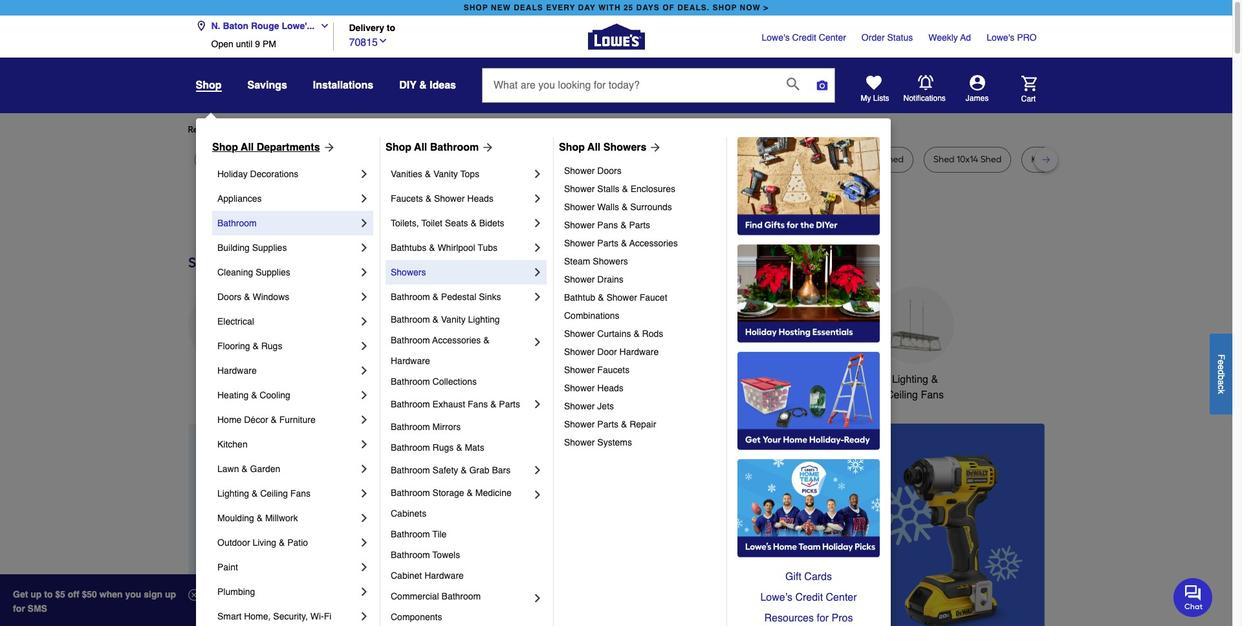 Task type: locate. For each thing, give the bounding box(es) containing it.
0 horizontal spatial decorations
[[250, 169, 298, 179]]

chevron right image for outdoor living & patio
[[358, 536, 371, 549]]

tubs
[[478, 243, 497, 253]]

outdoor tools & equipment button
[[581, 287, 659, 403]]

center
[[819, 32, 846, 43], [826, 592, 857, 604]]

1 horizontal spatial smart
[[788, 374, 815, 386]]

decorations down christmas
[[396, 389, 451, 401]]

rouge
[[251, 21, 279, 31]]

3 all from the left
[[587, 142, 601, 153]]

1 vertical spatial home
[[217, 415, 242, 425]]

accessories inside bathroom accessories & hardware
[[432, 335, 481, 345]]

chevron right image for appliances
[[358, 192, 371, 205]]

all up shower doors at top
[[587, 142, 601, 153]]

0 vertical spatial smart
[[788, 374, 815, 386]]

systems
[[597, 437, 632, 448]]

for down the get at bottom left
[[13, 604, 25, 614]]

& inside lawn & garden link
[[242, 464, 248, 474]]

bathroom link
[[217, 211, 358, 235]]

chevron down image
[[315, 21, 330, 31], [378, 35, 388, 46]]

bathroom inside the bathroom storage & medicine cabinets
[[391, 488, 430, 498]]

bathroom & vanity lighting
[[391, 314, 500, 325]]

credit for lowe's
[[795, 592, 823, 604]]

& inside outdoor tools & equipment
[[650, 374, 657, 386]]

shop all bathroom link
[[386, 140, 494, 155]]

you up "shop all bathroom"
[[421, 124, 436, 135]]

0 horizontal spatial doors
[[217, 292, 242, 302]]

0 vertical spatial supplies
[[252, 243, 287, 253]]

board
[[706, 154, 731, 165]]

1 vertical spatial supplies
[[256, 267, 290, 278]]

wallpaper
[[328, 154, 371, 165]]

1 horizontal spatial outdoor
[[583, 374, 620, 386]]

shop
[[212, 142, 238, 153], [386, 142, 411, 153], [559, 142, 585, 153]]

hardware inside cabinet hardware link
[[424, 571, 464, 581]]

chevron right image for electrical
[[358, 315, 371, 328]]

shower for shower doors
[[564, 166, 595, 176]]

notifications
[[903, 94, 946, 103]]

shower inside shower drains link
[[564, 274, 595, 285]]

chevron right image for bathroom storage & medicine cabinets
[[531, 488, 544, 501]]

vanity down pedestal
[[441, 314, 466, 325]]

1 vertical spatial credit
[[795, 592, 823, 604]]

shed left 10x14
[[933, 154, 955, 165]]

shower inside shower jets link
[[564, 401, 595, 411]]

chevron right image for faucets & shower heads
[[531, 192, 544, 205]]

shed right 10x14
[[980, 154, 1002, 165]]

shop left new
[[464, 3, 488, 12]]

smart inside 'smart home' button
[[788, 374, 815, 386]]

shower doors
[[564, 166, 621, 176]]

interior
[[423, 154, 451, 165]]

flooring
[[217, 341, 250, 351]]

bathroom rugs & mats
[[391, 442, 484, 453]]

up up sms
[[31, 589, 42, 600]]

chevron right image for lighting & ceiling fans
[[358, 487, 371, 500]]

1 vertical spatial showers
[[593, 256, 628, 267]]

you
[[306, 124, 321, 135], [421, 124, 436, 135]]

outdoor down moulding
[[217, 538, 250, 548]]

0 vertical spatial rugs
[[261, 341, 282, 351]]

shower inside shower parts & repair link
[[564, 419, 595, 430]]

toilets,
[[391, 218, 419, 228]]

shower for shower drains
[[564, 274, 595, 285]]

decorations inside 'link'
[[250, 169, 298, 179]]

bathroom exhaust fans & parts
[[391, 399, 520, 409]]

2 lowe's from the left
[[987, 32, 1015, 43]]

0 horizontal spatial chevron down image
[[315, 21, 330, 31]]

smart for smart home, security, wi-fi
[[217, 611, 242, 622]]

chevron down image left delivery
[[315, 21, 330, 31]]

chevron right image for bathroom
[[358, 217, 371, 230]]

2 shop from the left
[[386, 142, 411, 153]]

bathroom & vanity lighting link
[[391, 309, 544, 330]]

shower down combinations
[[564, 329, 595, 339]]

kitchen link
[[217, 432, 358, 457]]

0 horizontal spatial to
[[44, 589, 53, 600]]

christmas decorations button
[[385, 287, 462, 403]]

1 vertical spatial ceiling
[[260, 488, 288, 499]]

shop for shop all showers
[[559, 142, 585, 153]]

appliances down holiday
[[217, 193, 262, 204]]

rugs up hardware link
[[261, 341, 282, 351]]

kitchen right collections
[[485, 374, 519, 386]]

bathroom inside 'link'
[[391, 465, 430, 475]]

bathroom for bathroom & pedestal sinks
[[391, 292, 430, 302]]

chevron right image for doors & windows
[[358, 290, 371, 303]]

shower for shower stalls & enclosures
[[564, 184, 595, 194]]

cabinet
[[391, 571, 422, 581]]

shower for shower parts & accessories
[[564, 238, 595, 248]]

showers up drains
[[593, 256, 628, 267]]

3 shed from the left
[[933, 154, 955, 165]]

25
[[624, 3, 633, 12]]

2 horizontal spatial lighting
[[892, 374, 928, 386]]

0 vertical spatial home
[[818, 374, 846, 386]]

chevron right image for flooring & rugs
[[358, 340, 371, 353]]

1 horizontal spatial fans
[[468, 399, 488, 409]]

mower
[[229, 154, 257, 165]]

1 horizontal spatial decorations
[[396, 389, 451, 401]]

faucets & shower heads link
[[391, 186, 531, 211]]

kobalt
[[1031, 154, 1058, 165]]

mats
[[465, 442, 484, 453]]

shower up shower jets on the left of page
[[564, 383, 595, 393]]

lowe's home improvement lists image
[[866, 75, 881, 91]]

0 horizontal spatial lowe's
[[762, 32, 790, 43]]

hardware down "flooring"
[[217, 366, 257, 376]]

1 horizontal spatial doors
[[597, 166, 621, 176]]

heads down tops
[[467, 193, 493, 204]]

shed for shed outdoor storage
[[760, 154, 781, 165]]

0 horizontal spatial you
[[306, 124, 321, 135]]

diy & ideas button
[[399, 74, 456, 97]]

lawn
[[204, 154, 227, 165]]

deals.
[[677, 3, 710, 12]]

weekly ad link
[[928, 31, 971, 44]]

lowe's left pro on the right top of page
[[987, 32, 1015, 43]]

arrow right image
[[320, 141, 335, 154], [647, 141, 662, 154], [1021, 537, 1033, 550]]

bathroom for bathroom exhaust fans & parts
[[391, 399, 430, 409]]

1 vertical spatial lighting
[[892, 374, 928, 386]]

& inside 'outdoor living & patio' link
[[279, 538, 285, 548]]

0 horizontal spatial accessories
[[432, 335, 481, 345]]

hardware down towels
[[424, 571, 464, 581]]

shed outdoor storage
[[760, 154, 853, 165]]

1 all from the left
[[241, 142, 254, 153]]

smart inside smart home, security, wi-fi 'link'
[[217, 611, 242, 622]]

lowe's inside lowe's pro link
[[987, 32, 1015, 43]]

1 vertical spatial smart
[[217, 611, 242, 622]]

supplies up windows
[[256, 267, 290, 278]]

steam
[[564, 256, 590, 267]]

chevron right image for cleaning supplies
[[358, 266, 371, 279]]

lawn & garden
[[217, 464, 280, 474]]

bathroom towels link
[[391, 545, 544, 565]]

n. baton rouge lowe'... button
[[196, 13, 335, 39]]

1 horizontal spatial to
[[387, 23, 395, 33]]

shop 25 days of deals by category image
[[188, 252, 1044, 273]]

faucets down shower door hardware
[[597, 365, 630, 375]]

shower inside "link"
[[564, 365, 595, 375]]

decorations down peel
[[250, 169, 298, 179]]

doors up stalls at the top left of page
[[597, 166, 621, 176]]

1 shop from the left
[[464, 3, 488, 12]]

medicine
[[475, 488, 512, 498]]

1 horizontal spatial you
[[421, 124, 436, 135]]

up right sign
[[165, 589, 176, 600]]

1 lowe's from the left
[[762, 32, 790, 43]]

cart
[[1021, 94, 1036, 103]]

showers
[[603, 142, 647, 153], [593, 256, 628, 267], [391, 267, 426, 278]]

2 you from the left
[[421, 124, 436, 135]]

shower inside shower pans & parts link
[[564, 220, 595, 230]]

lowe's credit center link
[[737, 587, 880, 608]]

shower for shower faucets
[[564, 365, 595, 375]]

shower up the bathtub
[[564, 274, 595, 285]]

1 horizontal spatial kitchen
[[485, 374, 519, 386]]

all inside shop all departments link
[[241, 142, 254, 153]]

1 horizontal spatial up
[[165, 589, 176, 600]]

shower inside the "shower walls & surrounds" link
[[564, 202, 595, 212]]

1 horizontal spatial arrow right image
[[647, 141, 662, 154]]

& inside heating & cooling link
[[251, 390, 257, 400]]

shower down shower doors at top
[[564, 184, 595, 194]]

& inside shower curtains & rods link
[[634, 329, 640, 339]]

0 horizontal spatial lighting & ceiling fans
[[217, 488, 311, 499]]

0 horizontal spatial outdoor
[[217, 538, 250, 548]]

chevron right image for bathtubs & whirlpool tubs
[[531, 241, 544, 254]]

center left order
[[819, 32, 846, 43]]

shower door hardware link
[[564, 343, 717, 361]]

outdoor
[[583, 374, 620, 386], [217, 538, 250, 548]]

all up mower on the top left of the page
[[241, 142, 254, 153]]

bathroom accessories & hardware link
[[391, 330, 531, 371]]

shop up 'lawn mower'
[[212, 142, 238, 153]]

paint
[[217, 562, 238, 573]]

you for recommended searches for you
[[306, 124, 321, 135]]

shower for shower jets
[[564, 401, 595, 411]]

1 horizontal spatial rugs
[[433, 442, 454, 453]]

1 vertical spatial lighting & ceiling fans
[[217, 488, 311, 499]]

shower inside shower heads link
[[564, 383, 595, 393]]

to left "$5"
[[44, 589, 53, 600]]

shower for shower pans & parts
[[564, 220, 595, 230]]

2 horizontal spatial shop
[[559, 142, 585, 153]]

supplies
[[252, 243, 287, 253], [256, 267, 290, 278]]

shop up door
[[386, 142, 411, 153]]

vanity down interior
[[433, 169, 458, 179]]

shed for shed
[[883, 154, 904, 165]]

shower inside shower stalls & enclosures link
[[564, 184, 595, 194]]

until
[[236, 39, 253, 49]]

1 horizontal spatial lighting
[[468, 314, 500, 325]]

shed left outdoor at the top right
[[760, 154, 781, 165]]

hardware down shower curtains & rods link
[[619, 347, 659, 357]]

1 horizontal spatial faucets
[[522, 374, 559, 386]]

10x14
[[957, 154, 978, 165]]

heating & cooling link
[[217, 383, 358, 408]]

1 horizontal spatial accessories
[[629, 238, 678, 248]]

all for showers
[[587, 142, 601, 153]]

faucets left shower heads
[[522, 374, 559, 386]]

vanity for tops
[[433, 169, 458, 179]]

& inside shower parts & accessories link
[[621, 238, 627, 248]]

shower inside shower parts & accessories link
[[564, 238, 595, 248]]

shower up steam
[[564, 238, 595, 248]]

shop for shop all bathroom
[[386, 142, 411, 153]]

parts down the pans
[[597, 238, 618, 248]]

& inside lighting & ceiling fans button
[[931, 374, 938, 386]]

center up "pros" on the bottom right
[[826, 592, 857, 604]]

1 horizontal spatial home
[[818, 374, 846, 386]]

0 horizontal spatial all
[[241, 142, 254, 153]]

0 horizontal spatial shop
[[212, 142, 238, 153]]

shower down toilet
[[564, 166, 595, 176]]

hardware up christmas
[[391, 356, 430, 366]]

1 horizontal spatial chevron down image
[[378, 35, 388, 46]]

shower inside shower door hardware 'link'
[[564, 347, 595, 357]]

supplies up cleaning supplies in the top of the page
[[252, 243, 287, 253]]

credit up resources for pros link
[[795, 592, 823, 604]]

0 horizontal spatial ceiling
[[260, 488, 288, 499]]

arrow right image inside shop all departments link
[[320, 141, 335, 154]]

3 shop from the left
[[559, 142, 585, 153]]

1 you from the left
[[306, 124, 321, 135]]

1 vertical spatial outdoor
[[217, 538, 250, 548]]

bathroom inside bathroom accessories & hardware
[[391, 335, 430, 345]]

0 vertical spatial lighting
[[468, 314, 500, 325]]

1 vertical spatial center
[[826, 592, 857, 604]]

chevron down image down delivery to
[[378, 35, 388, 46]]

faucets & shower heads
[[391, 193, 493, 204]]

chevron right image for lawn & garden
[[358, 463, 371, 475]]

accessories down bathroom & vanity lighting link
[[432, 335, 481, 345]]

faucets down vanities
[[391, 193, 423, 204]]

1 horizontal spatial shop
[[713, 3, 737, 12]]

0 vertical spatial decorations
[[250, 169, 298, 179]]

Search Query text field
[[483, 69, 776, 102]]

& inside bathroom & pedestal sinks link
[[433, 292, 439, 302]]

shower doors link
[[564, 162, 717, 180]]

0 vertical spatial credit
[[792, 32, 816, 43]]

2 shed from the left
[[883, 154, 904, 165]]

& inside "bathroom exhaust fans & parts" link
[[490, 399, 496, 409]]

0 vertical spatial center
[[819, 32, 846, 43]]

bathtubs
[[391, 243, 426, 253]]

all inside shop all bathroom link
[[414, 142, 427, 153]]

chevron right image for heating & cooling
[[358, 389, 371, 402]]

lawn & garden link
[[217, 457, 358, 481]]

0 vertical spatial vanity
[[433, 169, 458, 179]]

& inside shower pans & parts link
[[620, 220, 627, 230]]

doors down cleaning
[[217, 292, 242, 302]]

arrow right image for shop all showers
[[647, 141, 662, 154]]

door interior
[[401, 154, 451, 165]]

& inside the bathroom storage & medicine cabinets
[[467, 488, 473, 498]]

bathroom for bathroom safety & grab bars
[[391, 465, 430, 475]]

decorations for holiday
[[250, 169, 298, 179]]

1 horizontal spatial shop
[[386, 142, 411, 153]]

decorations inside "button"
[[396, 389, 451, 401]]

shower down shower heads
[[564, 401, 595, 411]]

outdoor up "equipment"
[[583, 374, 620, 386]]

chevron right image for bathroom safety & grab bars
[[531, 464, 544, 477]]

shower inside shower systems link
[[564, 437, 595, 448]]

lowe's home improvement cart image
[[1021, 75, 1037, 91]]

bathroom accessories & hardware
[[391, 335, 492, 366]]

day
[[578, 3, 596, 12]]

shed for shed 10x14 shed
[[933, 154, 955, 165]]

holiday hosting essentials. image
[[737, 245, 880, 343]]

0 horizontal spatial smart
[[217, 611, 242, 622]]

shop up toilet
[[559, 142, 585, 153]]

& inside bathroom rugs & mats link
[[456, 442, 462, 453]]

shower left systems
[[564, 437, 595, 448]]

supplies for cleaning supplies
[[256, 267, 290, 278]]

None search field
[[482, 68, 835, 115]]

bathroom for bathroom tile
[[391, 529, 430, 540]]

e up d
[[1216, 360, 1227, 365]]

shower for shower parts & repair
[[564, 419, 595, 430]]

shop
[[196, 80, 222, 91]]

heating
[[217, 390, 249, 400]]

shower inside shower curtains & rods link
[[564, 329, 595, 339]]

shower up toilets, toilet seats & bidets
[[434, 193, 465, 204]]

0 horizontal spatial kitchen
[[217, 439, 248, 450]]

cabinet hardware link
[[391, 565, 544, 586]]

you left more
[[306, 124, 321, 135]]

hardware
[[619, 347, 659, 357], [391, 356, 430, 366], [217, 366, 257, 376], [424, 571, 464, 581]]

arrow right image for shop all departments
[[320, 141, 335, 154]]

0 horizontal spatial arrow right image
[[320, 141, 335, 154]]

2 horizontal spatial all
[[587, 142, 601, 153]]

all inside the shop all showers link
[[587, 142, 601, 153]]

chevron right image for paint
[[358, 561, 371, 574]]

0 vertical spatial outdoor
[[583, 374, 620, 386]]

chevron right image
[[358, 168, 371, 180], [358, 217, 371, 230], [531, 290, 544, 303], [358, 364, 371, 377], [358, 389, 371, 402], [531, 398, 544, 411], [358, 438, 371, 451], [531, 488, 544, 501], [358, 512, 371, 525], [358, 561, 371, 574], [358, 585, 371, 598], [531, 592, 544, 605]]

hardware inside hardware link
[[217, 366, 257, 376]]

appliances inside button
[[201, 374, 252, 386]]

0 horizontal spatial faucets
[[391, 193, 423, 204]]

pros
[[832, 613, 853, 624]]

for up "shop all bathroom"
[[407, 124, 419, 135]]

home inside button
[[818, 374, 846, 386]]

rugs down mirrors
[[433, 442, 454, 453]]

shower up shower heads
[[564, 365, 595, 375]]

jets
[[597, 401, 614, 411]]

1 vertical spatial kitchen
[[217, 439, 248, 450]]

appliances up heating
[[201, 374, 252, 386]]

all for bathroom
[[414, 142, 427, 153]]

for up the "departments"
[[292, 124, 304, 135]]

0 vertical spatial heads
[[467, 193, 493, 204]]

christmas
[[400, 374, 447, 386]]

1 vertical spatial vanity
[[441, 314, 466, 325]]

2 all from the left
[[414, 142, 427, 153]]

outdoor inside outdoor tools & equipment
[[583, 374, 620, 386]]

1 horizontal spatial lighting & ceiling fans
[[886, 374, 944, 401]]

shed right storage
[[883, 154, 904, 165]]

refrigerator
[[481, 154, 530, 165]]

1 horizontal spatial lowe's
[[987, 32, 1015, 43]]

1 vertical spatial to
[[44, 589, 53, 600]]

1 shed from the left
[[760, 154, 781, 165]]

outdoor living & patio link
[[217, 530, 358, 555]]

faucets inside "link"
[[597, 365, 630, 375]]

0 horizontal spatial shop
[[464, 3, 488, 12]]

lowe's down > at the top right
[[762, 32, 790, 43]]

shower left the pans
[[564, 220, 595, 230]]

shop left now
[[713, 3, 737, 12]]

1 vertical spatial heads
[[597, 383, 624, 393]]

all up door interior
[[414, 142, 427, 153]]

to right delivery
[[387, 23, 395, 33]]

0 vertical spatial ceiling
[[886, 389, 918, 401]]

0 horizontal spatial lighting
[[217, 488, 249, 499]]

2 horizontal spatial faucets
[[597, 365, 630, 375]]

1 vertical spatial accessories
[[432, 335, 481, 345]]

accessories
[[629, 238, 678, 248], [432, 335, 481, 345]]

heads up jets
[[597, 383, 624, 393]]

0 horizontal spatial up
[[31, 589, 42, 600]]

lowe'...
[[282, 21, 315, 31]]

every
[[546, 3, 575, 12]]

chevron right image
[[531, 168, 544, 180], [358, 192, 371, 205], [531, 192, 544, 205], [531, 217, 544, 230], [358, 241, 371, 254], [531, 241, 544, 254], [358, 266, 371, 279], [531, 266, 544, 279], [358, 290, 371, 303], [358, 315, 371, 328], [531, 336, 544, 349], [358, 340, 371, 353], [358, 413, 371, 426], [358, 463, 371, 475], [531, 464, 544, 477], [358, 487, 371, 500], [358, 536, 371, 549], [358, 610, 371, 623]]

shower down shower jets on the left of page
[[564, 419, 595, 430]]

shower down drains
[[606, 292, 637, 303]]

e
[[1216, 360, 1227, 365], [1216, 365, 1227, 370]]

2 vertical spatial lighting
[[217, 488, 249, 499]]

décor
[[244, 415, 268, 425]]

2 horizontal spatial fans
[[921, 389, 944, 401]]

accessories up 'steam showers' link
[[629, 238, 678, 248]]

supplies for building supplies
[[252, 243, 287, 253]]

shower inside shower doors link
[[564, 166, 595, 176]]

4 shed from the left
[[980, 154, 1002, 165]]

lowe's inside lowe's credit center link
[[762, 32, 790, 43]]

0 vertical spatial lighting & ceiling fans
[[886, 374, 944, 401]]

1 vertical spatial chevron down image
[[378, 35, 388, 46]]

kitchen up lawn
[[217, 439, 248, 450]]

arrow right image inside the shop all showers link
[[647, 141, 662, 154]]

equipment
[[595, 389, 645, 401]]

& inside shower stalls & enclosures link
[[622, 184, 628, 194]]

bathroom for bathroom mirrors
[[391, 422, 430, 432]]

chevron right image for bathroom accessories & hardware
[[531, 336, 544, 349]]

0 horizontal spatial heads
[[467, 193, 493, 204]]

chat invite button image
[[1174, 577, 1213, 617]]

more suggestions for you
[[331, 124, 436, 135]]

credit up search image
[[792, 32, 816, 43]]

door
[[401, 154, 420, 165]]

0 horizontal spatial rugs
[[261, 341, 282, 351]]

0 horizontal spatial fans
[[290, 488, 311, 499]]

0 vertical spatial kitchen
[[485, 374, 519, 386]]

shop new deals every day with 25 days of deals. shop now > link
[[461, 0, 771, 16]]

showers up quikrete
[[603, 142, 647, 153]]

showers down bathtubs
[[391, 267, 426, 278]]

kitchen for kitchen faucets
[[485, 374, 519, 386]]

1 horizontal spatial ceiling
[[886, 389, 918, 401]]

cleaning
[[217, 267, 253, 278]]

shower left walls
[[564, 202, 595, 212]]

kitchen inside button
[[485, 374, 519, 386]]

faucets inside button
[[522, 374, 559, 386]]

1 vertical spatial decorations
[[396, 389, 451, 401]]

bathroom for bathroom collections
[[391, 377, 430, 387]]

location image
[[196, 21, 206, 31]]

1 shop from the left
[[212, 142, 238, 153]]

9
[[255, 39, 260, 49]]

1 vertical spatial appliances
[[201, 374, 252, 386]]

to inside get up to $5 off $50 when you sign up for sms
[[44, 589, 53, 600]]

parts down jets
[[597, 419, 618, 430]]

search image
[[787, 77, 800, 90]]

& inside shower parts & repair link
[[621, 419, 627, 430]]

e up 'b'
[[1216, 365, 1227, 370]]

peel stick wallpaper
[[287, 154, 371, 165]]

1 horizontal spatial all
[[414, 142, 427, 153]]

commercial bathroom components link
[[391, 586, 531, 626]]

lowe's home team holiday picks. image
[[737, 459, 880, 558]]

weekly
[[928, 32, 958, 43]]

1 horizontal spatial heads
[[597, 383, 624, 393]]

shower up shower faucets on the bottom of page
[[564, 347, 595, 357]]

decorations for christmas
[[396, 389, 451, 401]]

installations
[[313, 80, 373, 91]]



Task type: describe. For each thing, give the bounding box(es) containing it.
lawn mower
[[204, 154, 257, 165]]

chevron right image for commercial bathroom components
[[531, 592, 544, 605]]

hardware inside bathroom accessories & hardware
[[391, 356, 430, 366]]

repair
[[630, 419, 656, 430]]

chevron right image for holiday decorations
[[358, 168, 371, 180]]

& inside bathtubs & whirlpool tubs link
[[429, 243, 435, 253]]

n.
[[211, 21, 220, 31]]

peel
[[287, 154, 304, 165]]

shower parts & accessories
[[564, 238, 678, 248]]

vanities & vanity tops link
[[391, 162, 531, 186]]

2 shop from the left
[[713, 3, 737, 12]]

outdoor for outdoor living & patio
[[217, 538, 250, 548]]

storage
[[433, 488, 464, 498]]

plumbing link
[[217, 580, 358, 604]]

windows
[[253, 292, 289, 302]]

bathroom button
[[680, 287, 757, 387]]

for inside get up to $5 off $50 when you sign up for sms
[[13, 604, 25, 614]]

shop new deals every day with 25 days of deals. shop now >
[[464, 3, 769, 12]]

moulding & millwork
[[217, 513, 298, 523]]

hardware inside shower door hardware 'link'
[[619, 347, 659, 357]]

suggestions
[[354, 124, 405, 135]]

chevron right image for building supplies
[[358, 241, 371, 254]]

shower inside bathtub & shower faucet combinations
[[606, 292, 637, 303]]

shower for shower heads
[[564, 383, 595, 393]]

plumbing
[[217, 587, 255, 597]]

bathtubs & whirlpool tubs
[[391, 243, 497, 253]]

& inside vanities & vanity tops link
[[425, 169, 431, 179]]

shower curtains & rods
[[564, 329, 663, 339]]

order status
[[862, 32, 913, 43]]

hardie board
[[676, 154, 731, 165]]

chevron right image for home décor & furniture
[[358, 413, 371, 426]]

shop all departments link
[[212, 140, 335, 155]]

& inside lighting & ceiling fans link
[[252, 488, 258, 499]]

2 e from the top
[[1216, 365, 1227, 370]]

shower for shower door hardware
[[564, 347, 595, 357]]

bathroom for bathroom towels
[[391, 550, 430, 560]]

enclosures
[[631, 184, 675, 194]]

seats
[[445, 218, 468, 228]]

searches
[[252, 124, 290, 135]]

chevron right image for toilets, toilet seats & bidets
[[531, 217, 544, 230]]

& inside home décor & furniture link
[[271, 415, 277, 425]]

shop all showers
[[559, 142, 647, 153]]

find gifts for the diyer. image
[[737, 137, 880, 235]]

doors & windows link
[[217, 285, 358, 309]]

building supplies
[[217, 243, 287, 253]]

lawn
[[217, 464, 239, 474]]

0 vertical spatial to
[[387, 23, 395, 33]]

building
[[217, 243, 250, 253]]

shower faucets link
[[564, 361, 717, 379]]

bathroom inside "commercial bathroom components"
[[442, 591, 481, 602]]

arrow right image
[[479, 141, 494, 154]]

bathroom inside button
[[696, 374, 741, 386]]

$50
[[82, 589, 97, 600]]

camera image
[[816, 79, 829, 92]]

for left "pros" on the bottom right
[[817, 613, 829, 624]]

shower for shower systems
[[564, 437, 595, 448]]

& inside the "shower walls & surrounds" link
[[622, 202, 628, 212]]

shower heads
[[564, 383, 624, 393]]

home décor & furniture link
[[217, 408, 358, 432]]

outdoor for outdoor tools & equipment
[[583, 374, 620, 386]]

bathroom storage & medicine cabinets
[[391, 488, 514, 519]]

smart home button
[[778, 287, 856, 387]]

0 vertical spatial accessories
[[629, 238, 678, 248]]

days
[[636, 3, 660, 12]]

you for more suggestions for you
[[421, 124, 436, 135]]

lighting & ceiling fans inside lighting & ceiling fans button
[[886, 374, 944, 401]]

shower systems
[[564, 437, 632, 448]]

& inside the faucets & shower heads link
[[425, 193, 432, 204]]

1 vertical spatial rugs
[[433, 442, 454, 453]]

& inside bathroom & vanity lighting link
[[433, 314, 439, 325]]

0 vertical spatial chevron down image
[[315, 21, 330, 31]]

millwork
[[265, 513, 298, 523]]

more
[[331, 124, 352, 135]]

recommended searches for you heading
[[188, 124, 1044, 136]]

lowe's
[[760, 592, 792, 604]]

bathtubs & whirlpool tubs link
[[391, 235, 531, 260]]

shower inside the faucets & shower heads link
[[434, 193, 465, 204]]

drains
[[597, 274, 624, 285]]

ceiling inside the lighting & ceiling fans
[[886, 389, 918, 401]]

& inside bathtub & shower faucet combinations
[[598, 292, 604, 303]]

resources for pros link
[[737, 608, 880, 626]]

shower stalls & enclosures link
[[564, 180, 717, 198]]

smart for smart home
[[788, 374, 815, 386]]

0 vertical spatial doors
[[597, 166, 621, 176]]

shop button
[[196, 79, 222, 92]]

bars
[[492, 465, 511, 475]]

lowe's home improvement logo image
[[588, 8, 645, 65]]

& inside bathroom accessories & hardware
[[483, 335, 489, 345]]

cabinet hardware
[[391, 571, 464, 581]]

gift cards
[[785, 571, 832, 583]]

lowe's home improvement notification center image
[[918, 75, 933, 90]]

tools
[[623, 374, 647, 386]]

whirlpool
[[438, 243, 475, 253]]

& inside flooring & rugs link
[[253, 341, 259, 351]]

new
[[491, 3, 511, 12]]

lowe's wishes you and your family a happy hanukkah. image
[[188, 206, 1044, 239]]

2 vertical spatial showers
[[391, 267, 426, 278]]

up to 50 percent off select tools and accessories. image
[[418, 424, 1044, 626]]

mirrors
[[433, 422, 461, 432]]

shop for shop all departments
[[212, 142, 238, 153]]

chevron right image for vanities & vanity tops
[[531, 168, 544, 180]]

vanities & vanity tops
[[391, 169, 479, 179]]

2 up from the left
[[165, 589, 176, 600]]

parts up shower parts & accessories link
[[629, 220, 650, 230]]

bathroom for bathroom storage & medicine cabinets
[[391, 488, 430, 498]]

faucets for shower faucets
[[597, 365, 630, 375]]

christmas decorations
[[396, 374, 451, 401]]

b
[[1216, 375, 1227, 380]]

shop all showers link
[[559, 140, 662, 155]]

center for lowe's credit center
[[826, 592, 857, 604]]

parts down kitchen faucets at the left bottom of page
[[499, 399, 520, 409]]

k
[[1216, 389, 1227, 394]]

chevron right image for showers
[[531, 266, 544, 279]]

faucets for kitchen faucets
[[522, 374, 559, 386]]

shower for shower walls & surrounds
[[564, 202, 595, 212]]

moulding
[[217, 513, 254, 523]]

1 e from the top
[[1216, 360, 1227, 365]]

commercial bathroom components
[[391, 591, 483, 622]]

bathroom & pedestal sinks link
[[391, 285, 531, 309]]

bathroom tile
[[391, 529, 447, 540]]

deals
[[514, 3, 543, 12]]

vanity for lighting
[[441, 314, 466, 325]]

hardware link
[[217, 358, 358, 383]]

lighting inside button
[[892, 374, 928, 386]]

2 horizontal spatial arrow right image
[[1021, 537, 1033, 550]]

chevron right image for bathroom exhaust fans & parts
[[531, 398, 544, 411]]

storage
[[821, 154, 853, 165]]

chevron right image for plumbing
[[358, 585, 371, 598]]

home,
[[244, 611, 271, 622]]

25 days of deals. don't miss deals every day. same-day delivery on in-stock orders placed by 2 p m. image
[[188, 424, 397, 626]]

70815 button
[[349, 33, 388, 50]]

now
[[740, 3, 761, 12]]

lighting & ceiling fans inside lighting & ceiling fans link
[[217, 488, 311, 499]]

sinks
[[479, 292, 501, 302]]

pro
[[1017, 32, 1037, 43]]

center for lowe's credit center
[[819, 32, 846, 43]]

steam showers link
[[564, 252, 717, 270]]

ideas
[[430, 80, 456, 91]]

smart home, security, wi-fi link
[[217, 604, 358, 626]]

kitchen for kitchen
[[217, 439, 248, 450]]

chevron right image for moulding & millwork
[[358, 512, 371, 525]]

bathroom for bathroom accessories & hardware
[[391, 335, 430, 345]]

& inside doors & windows link
[[244, 292, 250, 302]]

heating & cooling
[[217, 390, 290, 400]]

shower jets
[[564, 401, 614, 411]]

bathroom for bathroom rugs & mats
[[391, 442, 430, 453]]

shower for shower curtains & rods
[[564, 329, 595, 339]]

shower walls & surrounds link
[[564, 198, 717, 216]]

f e e d b a c k
[[1216, 354, 1227, 394]]

sign
[[144, 589, 162, 600]]

& inside bathroom safety & grab bars 'link'
[[461, 465, 467, 475]]

lowe's for lowe's credit center
[[762, 32, 790, 43]]

chevron down image inside 70815 button
[[378, 35, 388, 46]]

lowe's for lowe's pro
[[987, 32, 1015, 43]]

open
[[211, 39, 233, 49]]

surrounds
[[630, 202, 672, 212]]

shower walls & surrounds
[[564, 202, 672, 212]]

of
[[663, 3, 675, 12]]

& inside moulding & millwork "link"
[[257, 513, 263, 523]]

bathroom for bathroom & vanity lighting
[[391, 314, 430, 325]]

1 vertical spatial doors
[[217, 292, 242, 302]]

all for departments
[[241, 142, 254, 153]]

outdoor
[[784, 154, 818, 165]]

baton
[[223, 21, 248, 31]]

& inside toilets, toilet seats & bidets link
[[471, 218, 477, 228]]

0 horizontal spatial home
[[217, 415, 242, 425]]

chevron right image for smart home, security, wi-fi
[[358, 610, 371, 623]]

fans inside the lighting & ceiling fans
[[921, 389, 944, 401]]

get your home holiday-ready. image
[[737, 352, 880, 450]]

chevron right image for hardware
[[358, 364, 371, 377]]

shower heads link
[[564, 379, 717, 397]]

components
[[391, 612, 442, 622]]

lists
[[873, 94, 889, 103]]

ad
[[960, 32, 971, 43]]

$5
[[55, 589, 65, 600]]

when
[[99, 589, 123, 600]]

chevron right image for bathroom & pedestal sinks
[[531, 290, 544, 303]]

chevron right image for kitchen
[[358, 438, 371, 451]]

bathroom & pedestal sinks
[[391, 292, 501, 302]]

my lists link
[[861, 75, 889, 104]]

arrow left image
[[429, 537, 442, 550]]

0 vertical spatial appliances
[[217, 193, 262, 204]]

credit for lowe's
[[792, 32, 816, 43]]

1 up from the left
[[31, 589, 42, 600]]

smart home, security, wi-fi
[[217, 611, 331, 622]]

0 vertical spatial showers
[[603, 142, 647, 153]]

savings button
[[247, 74, 287, 97]]

holiday
[[217, 169, 248, 179]]

& inside diy & ideas button
[[419, 80, 427, 91]]



Task type: vqa. For each thing, say whether or not it's contained in the screenshot.
Lowe's PRO Link
yes



